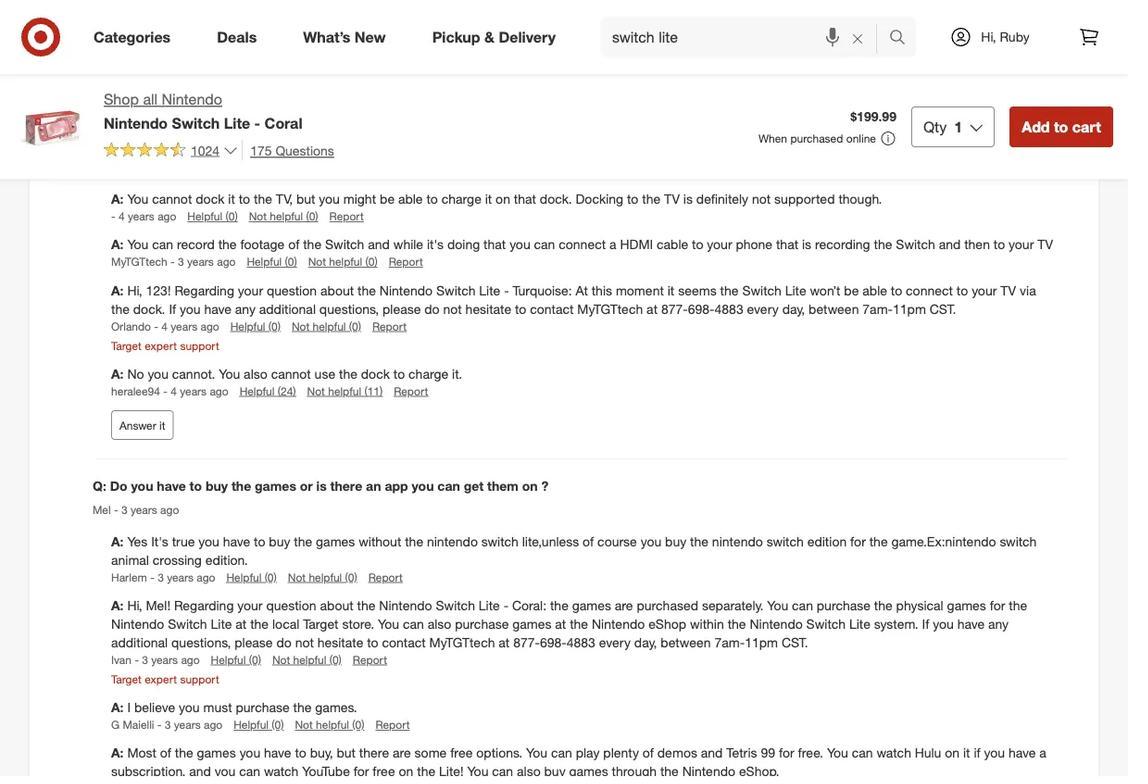 Task type: vqa. For each thing, say whether or not it's contained in the screenshot.
cannot
yes



Task type: locate. For each thing, give the bounding box(es) containing it.
day,
[[783, 301, 805, 317], [635, 634, 657, 651]]

what's new link
[[288, 17, 409, 57]]

your
[[707, 237, 733, 253], [1009, 237, 1035, 253], [238, 282, 263, 298], [972, 282, 998, 298], [238, 597, 263, 614]]

report for no you cannot. you also cannot use the dock to charge it.
[[394, 384, 428, 398]]

0 vertical spatial if
[[943, 74, 950, 90]]

ago inside "q: when the switch lite comes out can you still dock it to the tv even though it said in the trailer it said you couldn't. maybe we can dock it if we use nintendo's official smaller dock. 123 - 4 years ago"
[[161, 115, 180, 129]]

1 vertical spatial watch
[[264, 764, 299, 778]]

- right "mel"
[[114, 503, 118, 516]]

4 inside "q: when the switch lite comes out can you still dock it to the tv even though it said in the trailer it said you couldn't. maybe we can dock it if we use nintendo's official smaller dock. 123 - 4 years ago"
[[122, 115, 128, 129]]

to right won't
[[891, 282, 903, 298]]

(0) up local
[[265, 570, 277, 584]]

1 vertical spatial 11pm
[[745, 634, 779, 651]]

question inside 'hi, mel! regarding your question about the nintendo switch lite - coral: the games are purchased separately. you can purchase the physical games for the nintendo switch lite at the local target store. you can also purchase games at the nintendo eshop within the nintendo switch lite system. if you have any additional questions, please do not hesitate to contact mytgttech at 877-698-4883 every day, between 7am-11pm cst.'
[[266, 597, 317, 614]]

0 vertical spatial 877-
[[662, 301, 688, 317]]

can inside q: do you have to buy the games or is there an app you can get them on ? mel - 3 years ago
[[438, 478, 460, 494]]

1 vertical spatial mytgttech
[[578, 301, 643, 317]]

175 questions
[[250, 142, 334, 158]]

might
[[344, 191, 376, 207]]

1 horizontal spatial purchased
[[791, 131, 844, 145]]

helpful  (0) for mytgttech - 3 years ago
[[247, 255, 297, 269]]

years
[[131, 115, 158, 129], [181, 164, 208, 178], [128, 210, 155, 223], [187, 255, 214, 269], [171, 319, 198, 333], [180, 384, 207, 398], [131, 503, 157, 516], [167, 570, 194, 584], [151, 653, 178, 667], [174, 718, 201, 732]]

1 vertical spatial not
[[443, 301, 462, 317]]

purchase
[[817, 597, 871, 614], [455, 616, 509, 632], [236, 700, 290, 716]]

0 horizontal spatial nintendo
[[427, 533, 478, 549]]

0 vertical spatial free
[[451, 745, 473, 761]]

to right docking
[[627, 191, 639, 207]]

every inside 'hi, mel! regarding your question about the nintendo switch lite - coral: the games are purchased separately. you can purchase the physical games for the nintendo switch lite at the local target store. you can also purchase games at the nintendo eshop within the nintendo switch lite system. if you have any additional questions, please do not hesitate to contact mytgttech at 877-698-4883 every day, between 7am-11pm cst.'
[[599, 634, 631, 651]]

report for you can record the footage of the switch and while it's doing that you can connect a hdmi cable to your phone that is recording the switch and then to your tv
[[389, 255, 423, 269]]

switch
[[170, 74, 211, 90], [482, 533, 519, 549], [767, 533, 804, 549], [1000, 533, 1037, 549]]

additional
[[259, 301, 316, 317], [111, 634, 168, 651]]

please
[[383, 301, 421, 317], [235, 634, 273, 651]]

helpful inside button
[[328, 384, 361, 398]]

about for also
[[320, 597, 354, 614]]

answer it button
[[111, 410, 174, 440]]

separately.
[[702, 597, 764, 614]]

0 horizontal spatial if
[[169, 301, 176, 317]]

1 horizontal spatial additional
[[259, 301, 316, 317]]

youtube
[[302, 764, 350, 778]]

use left nintendo's
[[975, 74, 997, 90]]

helpful for no you cannot. you also cannot use the dock to charge it.
[[328, 384, 361, 398]]

smaller
[[137, 90, 183, 106]]

not helpful  (0) up a: no you cannot. you also cannot use the dock to charge it.
[[292, 319, 361, 333]]

what's new
[[303, 28, 386, 46]]

1 target expert support from the top
[[111, 339, 219, 353]]

can left get
[[438, 478, 460, 494]]

0 vertical spatial 698-
[[688, 301, 715, 317]]

helpful for yes it's true you have to buy the games without the nintendo switch lite,unless of course you buy the nintendo switch edition for the game.ex:nintendo switch animal crossing edition.
[[309, 570, 342, 584]]

hi, left ruby
[[982, 29, 997, 45]]

hi, inside 'hi, mel! regarding your question about the nintendo switch lite - coral: the games are purchased separately. you can purchase the physical games for the nintendo switch lite at the local target store. you can also purchase games at the nintendo eshop within the nintendo switch lite system. if you have any additional questions, please do not hesitate to contact mytgttech at 877-698-4883 every day, between 7am-11pm cst.'
[[127, 597, 142, 614]]

11pm inside hi, 123! regarding your question about the nintendo switch lite - turquoise: at this moment it seems the switch lite won't be able to connect to your tv via the dock. if you have any additional questions, please do not hesitate to contact mytgttech at 877-698-4883 every day, between 7am-11pm cst.
[[893, 301, 927, 317]]

tv,
[[276, 191, 293, 207]]

helpful for i believe you must purchase the games.
[[316, 718, 349, 732]]

4883 inside 'hi, mel! regarding your question about the nintendo switch lite - coral: the games are purchased separately. you can purchase the physical games for the nintendo switch lite at the local target store. you can also purchase games at the nintendo eshop within the nintendo switch lite system. if you have any additional questions, please do not hesitate to contact mytgttech at 877-698-4883 every day, between 7am-11pm cst.'
[[567, 634, 596, 651]]

maybe
[[805, 74, 846, 90]]

0 vertical spatial if
[[169, 301, 176, 317]]

1 vertical spatial do
[[277, 634, 292, 651]]

your left via
[[972, 282, 998, 298]]

1 horizontal spatial but
[[337, 745, 356, 761]]

lite up 175
[[224, 114, 250, 132]]

0 horizontal spatial purchase
[[236, 700, 290, 716]]

3 down record
[[178, 255, 184, 269]]

helpful up a: no you cannot. you also cannot use the dock to charge it.
[[230, 319, 266, 333]]

target expert support
[[111, 339, 219, 353], [111, 673, 219, 686]]

true
[[172, 533, 195, 549]]

years down believe
[[174, 718, 201, 732]]

cannot down "ymoore12 - 3 years ago"
[[152, 191, 192, 207]]

connect
[[204, 145, 251, 162], [559, 237, 606, 253], [906, 282, 954, 298]]

regarding
[[175, 282, 234, 298], [174, 597, 234, 614]]

1 vertical spatial but
[[337, 745, 356, 761]]

0 vertical spatial tv
[[664, 191, 680, 207]]

1 vertical spatial purchased
[[637, 597, 699, 614]]

2 vertical spatial tv
[[1001, 282, 1017, 298]]

you right options.
[[526, 745, 548, 761]]

1 vertical spatial are
[[393, 745, 411, 761]]

0 vertical spatial dock.
[[186, 90, 220, 106]]

support up must
[[180, 673, 219, 686]]

1 nintendo from the left
[[427, 533, 478, 549]]

nintendo down without
[[379, 597, 432, 614]]

11pm inside 'hi, mel! regarding your question about the nintendo switch lite - coral: the games are purchased separately. you can purchase the physical games for the nintendo switch lite at the local target store. you can also purchase games at the nintendo eshop within the nintendo switch lite system. if you have any additional questions, please do not hesitate to contact mytgttech at 877-698-4883 every day, between 7am-11pm cst.'
[[745, 634, 779, 651]]

1 vertical spatial every
[[599, 634, 631, 651]]

helpful down footage at top left
[[247, 255, 282, 269]]

not helpful  (0) down games.
[[295, 718, 365, 732]]

mel
[[93, 503, 111, 516]]

1 horizontal spatial cst.
[[930, 301, 957, 317]]

can
[[306, 74, 328, 90], [871, 74, 894, 90], [152, 237, 173, 253], [534, 237, 555, 253], [438, 478, 460, 494], [792, 597, 814, 614], [403, 616, 424, 632], [551, 745, 573, 761], [852, 745, 874, 761], [239, 764, 260, 778], [492, 764, 514, 778]]

we right maybe
[[850, 74, 867, 90]]

1 horizontal spatial mytgttech
[[430, 634, 495, 651]]

123!
[[146, 282, 171, 298]]

mytgttech inside hi, 123! regarding your question about the nintendo switch lite - turquoise: at this moment it seems the switch lite won't be able to connect to your tv via the dock. if you have any additional questions, please do not hesitate to contact mytgttech at 877-698-4883 every day, between 7am-11pm cst.
[[578, 301, 643, 317]]

1 vertical spatial 7am-
[[715, 634, 745, 651]]

hesitate down "store."
[[318, 634, 364, 651]]

1 horizontal spatial questions,
[[320, 301, 379, 317]]

helpful  (0) button down footage at top left
[[247, 254, 297, 270]]

3 inside q: do you have to buy the games or is there an app you can get them on ? mel - 3 years ago
[[121, 503, 128, 516]]

edition
[[808, 533, 847, 549]]

1 horizontal spatial 11pm
[[893, 301, 927, 317]]

0 vertical spatial not
[[753, 191, 771, 207]]

game.ex:nintendo
[[892, 533, 997, 549]]

a
[[610, 237, 617, 253], [1040, 745, 1047, 761]]

1 horizontal spatial is
[[684, 191, 693, 207]]

but inside most of the games you have to buy, but there are some free options. you can play plenty of demos and tetris 99 for free. you can watch hulu on it if you have a subscription, and you can watch youtube for free on the lite! you can also buy games through the nintendo eshop.
[[337, 745, 356, 761]]

and
[[368, 237, 390, 253], [939, 237, 961, 253], [701, 745, 723, 761], [189, 764, 211, 778]]

2 horizontal spatial mytgttech
[[578, 301, 643, 317]]

target for dock.
[[111, 339, 142, 353]]

2 vertical spatial connect
[[906, 282, 954, 298]]

if right hulu
[[974, 745, 981, 761]]

regarding for 123!
[[175, 282, 234, 298]]

1 horizontal spatial we
[[954, 74, 972, 90]]

helpful  (0) for - 4 years ago
[[188, 210, 238, 223]]

within
[[690, 616, 724, 632]]

0 horizontal spatial able
[[398, 191, 423, 207]]

4 a: from the top
[[111, 282, 127, 298]]

1 horizontal spatial purchase
[[455, 616, 509, 632]]

hi, left 123!
[[127, 282, 142, 298]]

still
[[358, 74, 379, 90]]

- inside shop all nintendo nintendo switch lite - coral
[[255, 114, 261, 132]]

to down coral
[[255, 145, 266, 162]]

to up true on the left of the page
[[190, 478, 202, 494]]

maielli
[[123, 718, 154, 732]]

you
[[332, 74, 354, 90], [722, 74, 744, 90], [319, 191, 340, 207], [510, 237, 531, 253], [180, 301, 201, 317], [148, 366, 169, 382], [131, 478, 153, 494], [412, 478, 434, 494], [199, 533, 220, 549], [641, 533, 662, 549], [933, 616, 954, 632], [179, 700, 200, 716], [240, 745, 261, 761], [985, 745, 1006, 761], [215, 764, 236, 778]]

but for buy,
[[337, 745, 356, 761]]

0 horizontal spatial be
[[380, 191, 395, 207]]

0 horizontal spatial any
[[235, 301, 256, 317]]

0 vertical spatial 7am-
[[863, 301, 893, 317]]

helpful down q: do you have to buy the games or is there an app you can get them on ? mel - 3 years ago
[[309, 570, 342, 584]]

1 question from the top
[[267, 282, 317, 298]]

in
[[603, 74, 614, 90]]

2 horizontal spatial that
[[777, 237, 799, 253]]

won't
[[810, 282, 841, 298]]

helpful  (0) button for harlem - 3 years ago
[[227, 569, 277, 585]]

do
[[425, 301, 440, 317], [277, 634, 292, 651]]

buy
[[206, 478, 228, 494], [269, 533, 290, 549], [666, 533, 687, 549], [545, 764, 566, 778]]

lite,unless
[[522, 533, 579, 549]]

harlem - 3 years ago
[[111, 570, 215, 584]]

1 we from the left
[[850, 74, 867, 90]]

a: you cannot dock it to the tv, but you might be able to charge it on that dock. docking to the tv is definitely not supported though.
[[111, 191, 883, 207]]

- inside "q: when the switch lite comes out can you still dock it to the tv even though it said in the trailer it said you couldn't. maybe we can dock it if we use nintendo's official smaller dock. 123 - 4 years ago"
[[114, 115, 119, 129]]

0 vertical spatial please
[[383, 301, 421, 317]]

not for yes it's true you have to buy the games without the nintendo switch lite,unless of course you buy the nintendo switch edition for the game.ex:nintendo switch animal crossing edition.
[[288, 570, 306, 584]]

your down edition.
[[238, 597, 263, 614]]

we
[[850, 74, 867, 90], [954, 74, 972, 90]]

0 horizontal spatial every
[[599, 634, 631, 651]]

target expert support for mel!
[[111, 673, 219, 686]]

1 vertical spatial this
[[592, 282, 613, 298]]

switch left coral:
[[436, 597, 475, 614]]

1 horizontal spatial hesitate
[[466, 301, 512, 317]]

helpful  (0) button for ivan - 3 years ago
[[211, 652, 261, 668]]

switch left system.
[[807, 616, 846, 632]]

helpful for mytgttech - 3 years ago
[[247, 255, 282, 269]]

helpful left the "(24)"
[[240, 384, 275, 398]]

if inside most of the games you have to buy, but there are some free options. you can play plenty of demos and tetris 99 for free. you can watch hulu on it if you have a subscription, and you can watch youtube for free on the lite! you can also buy games through the nintendo eshop.
[[974, 745, 981, 761]]

have inside hi, 123! regarding your question about the nintendo switch lite - turquoise: at this moment it seems the switch lite won't be able to connect to your tv via the dock. if you have any additional questions, please do not hesitate to contact mytgttech at 877-698-4883 every day, between 7am-11pm cst.
[[204, 301, 232, 317]]

nintendo down mel!
[[111, 616, 164, 632]]

0 horizontal spatial also
[[244, 366, 268, 382]]

helpful
[[241, 164, 276, 178], [188, 210, 223, 223], [247, 255, 282, 269], [230, 319, 266, 333], [240, 384, 275, 398], [227, 570, 262, 584], [211, 653, 246, 667], [234, 718, 269, 732]]

all
[[143, 90, 158, 108]]

dock down a: can this one connect to the tv
[[196, 191, 225, 207]]

3 right "mel"
[[121, 503, 128, 516]]

helpful  (0) button for orlando - 4 years ago
[[230, 318, 281, 334]]

helpful for you can record the footage of the switch and while it's doing that you can connect a hdmi cable to your phone that is recording the switch and then to your tv
[[329, 255, 363, 269]]

q: inside "q: when the switch lite comes out can you still dock it to the tv even though it said in the trailer it said you couldn't. maybe we can dock it if we use nintendo's official smaller dock. 123 - 4 years ago"
[[93, 74, 106, 90]]

1 horizontal spatial nintendo
[[713, 533, 764, 549]]

0 horizontal spatial if
[[943, 74, 950, 90]]

1 horizontal spatial if
[[974, 745, 981, 761]]

a: down g
[[111, 745, 127, 761]]

$199.99
[[851, 108, 897, 125]]

1 vertical spatial please
[[235, 634, 273, 651]]

helpful  (0) button
[[241, 163, 291, 179], [188, 209, 238, 225], [247, 254, 297, 270], [230, 318, 281, 334], [227, 569, 277, 585], [211, 652, 261, 668], [234, 717, 284, 733]]

not inside button
[[307, 384, 325, 398]]

you inside hi, 123! regarding your question about the nintendo switch lite - turquoise: at this moment it seems the switch lite won't be able to connect to your tv via the dock. if you have any additional questions, please do not hesitate to contact mytgttech at 877-698-4883 every day, between 7am-11pm cst.
[[180, 301, 201, 317]]

not helpful  (0) for you can record the footage of the switch and while it's doing that you can connect a hdmi cable to your phone that is recording the switch and then to your tv
[[308, 255, 378, 269]]

if for we
[[943, 74, 950, 90]]

1 horizontal spatial free
[[451, 745, 473, 761]]

helpful  (0) button down 175
[[241, 163, 291, 179]]

when purchased online
[[759, 131, 877, 145]]

not
[[249, 210, 267, 223], [308, 255, 326, 269], [292, 319, 310, 333], [307, 384, 325, 398], [288, 570, 306, 584], [272, 653, 290, 667], [295, 718, 313, 732]]

helpful  (0) button down edition.
[[227, 569, 277, 585]]

tv up cable at right
[[664, 191, 680, 207]]

0 horizontal spatial 877-
[[514, 634, 540, 651]]

1 vertical spatial target expert support
[[111, 673, 219, 686]]

2 said from the left
[[693, 74, 718, 90]]

report button for no you cannot. you also cannot use the dock to charge it.
[[394, 383, 428, 399]]

7am- inside hi, 123! regarding your question about the nintendo switch lite - turquoise: at this moment it seems the switch lite won't be able to connect to your tv via the dock. if you have any additional questions, please do not hesitate to contact mytgttech at 877-698-4883 every day, between 7am-11pm cst.
[[863, 301, 893, 317]]

tv down coral
[[292, 145, 303, 162]]

image of nintendo switch lite - coral image
[[15, 89, 89, 163]]

support for mel!
[[180, 673, 219, 686]]

hi, mel! regarding your question about the nintendo switch lite - coral: the games are purchased separately. you can purchase the physical games for the nintendo switch lite at the local target store. you can also purchase games at the nintendo eshop within the nintendo switch lite system. if you have any additional questions, please do not hesitate to contact mytgttech at 877-698-4883 every day, between 7am-11pm cst.
[[111, 597, 1028, 651]]

question
[[267, 282, 317, 298], [266, 597, 317, 614]]

are inside most of the games you have to buy, but there are some free options. you can play plenty of demos and tetris 99 for free. you can watch hulu on it if you have a subscription, and you can watch youtube for free on the lite! you can also buy games through the nintendo eshop.
[[393, 745, 411, 761]]

1 vertical spatial additional
[[111, 634, 168, 651]]

not helpful  (0) for yes it's true you have to buy the games without the nintendo switch lite,unless of course you buy the nintendo switch edition for the game.ex:nintendo switch animal crossing edition.
[[288, 570, 358, 584]]

also inside most of the games you have to buy, but there are some free options. you can play plenty of demos and tetris 99 for free. you can watch hulu on it if you have a subscription, and you can watch youtube for free on the lite! you can also buy games through the nintendo eshop.
[[517, 764, 541, 778]]

2 expert from the top
[[145, 673, 177, 686]]

not helpful  (0)
[[249, 210, 318, 223], [308, 255, 378, 269], [292, 319, 361, 333], [288, 570, 358, 584], [272, 653, 342, 667], [295, 718, 365, 732]]

0 vertical spatial watch
[[877, 745, 912, 761]]

report button
[[330, 209, 364, 225], [389, 254, 423, 270], [373, 318, 407, 334], [394, 383, 428, 399], [369, 569, 403, 585], [353, 652, 387, 668], [376, 717, 410, 733]]

have inside q: do you have to buy the games or is there an app you can get them on ? mel - 3 years ago
[[157, 478, 186, 494]]

on left lite!
[[399, 764, 414, 778]]

helpful inside button
[[240, 384, 275, 398]]

helpful for you cannot dock it to the tv, but you might be able to charge it on that dock. docking to the tv is definitely not supported though.
[[270, 210, 303, 223]]

1 vertical spatial cst.
[[782, 634, 809, 651]]

helpful  (0) up record
[[188, 210, 238, 223]]

eshop
[[649, 616, 687, 632]]

?
[[542, 478, 549, 494]]

hi, inside hi, 123! regarding your question about the nintendo switch lite - turquoise: at this moment it seems the switch lite won't be able to connect to your tv via the dock. if you have any additional questions, please do not hesitate to contact mytgttech at 877-698-4883 every day, between 7am-11pm cst.
[[127, 282, 142, 298]]

switch left then
[[896, 237, 936, 253]]

helpful  (0) for ivan - 3 years ago
[[211, 653, 261, 667]]

tv inside hi, 123! regarding your question about the nintendo switch lite - turquoise: at this moment it seems the switch lite won't be able to connect to your tv via the dock. if you have any additional questions, please do not hesitate to contact mytgttech at 877-698-4883 every day, between 7am-11pm cst.
[[1001, 282, 1017, 298]]

1 vertical spatial regarding
[[174, 597, 234, 614]]

0 vertical spatial tv
[[468, 74, 479, 90]]

you inside 'hi, mel! regarding your question about the nintendo switch lite - coral: the games are purchased separately. you can purchase the physical games for the nintendo switch lite at the local target store. you can also purchase games at the nintendo eshop within the nintendo switch lite system. if you have any additional questions, please do not hesitate to contact mytgttech at 877-698-4883 every day, between 7am-11pm cst.'
[[933, 616, 954, 632]]

1 support from the top
[[180, 339, 219, 353]]

have inside yes it's true you have to buy the games without the nintendo switch lite,unless of course you buy the nintendo switch edition for the game.ex:nintendo switch animal crossing edition.
[[223, 533, 250, 549]]

2 nintendo from the left
[[713, 533, 764, 549]]

hesitate inside 'hi, mel! regarding your question about the nintendo switch lite - coral: the games are purchased separately. you can purchase the physical games for the nintendo switch lite at the local target store. you can also purchase games at the nintendo eshop within the nintendo switch lite system. if you have any additional questions, please do not hesitate to contact mytgttech at 877-698-4883 every day, between 7am-11pm cst.'
[[318, 634, 364, 651]]

you up heralee94 - 4 years ago
[[148, 366, 169, 382]]

it's
[[427, 237, 444, 253]]

0 horizontal spatial between
[[661, 634, 711, 651]]

0 horizontal spatial 698-
[[540, 634, 567, 651]]

orlando - 4 years ago
[[111, 319, 219, 333]]

1 a: from the top
[[111, 145, 124, 162]]

1 vertical spatial 698-
[[540, 634, 567, 651]]

regarding inside 'hi, mel! regarding your question about the nintendo switch lite - coral: the games are purchased separately. you can purchase the physical games for the nintendo switch lite at the local target store. you can also purchase games at the nintendo eshop within the nintendo switch lite system. if you have any additional questions, please do not hesitate to contact mytgttech at 877-698-4883 every day, between 7am-11pm cst.'
[[174, 597, 234, 614]]

be
[[380, 191, 395, 207], [845, 282, 860, 298]]

most of the games you have to buy, but there are some free options. you can play plenty of demos and tetris 99 for free. you can watch hulu on it if you have a subscription, and you can watch youtube for free on the lite! you can also buy games through the nintendo eshop.
[[111, 745, 1047, 778]]

1 horizontal spatial be
[[845, 282, 860, 298]]

or
[[300, 478, 313, 494]]

1 said from the left
[[574, 74, 600, 90]]

0 vertical spatial about
[[321, 282, 354, 298]]

question inside hi, 123! regarding your question about the nintendo switch lite - turquoise: at this moment it seems the switch lite won't be able to connect to your tv via the dock. if you have any additional questions, please do not hesitate to contact mytgttech at 877-698-4883 every day, between 7am-11pm cst.
[[267, 282, 317, 298]]

hesitate down doing
[[466, 301, 512, 317]]

q: left when at the left of page
[[93, 74, 106, 90]]

2 target expert support from the top
[[111, 673, 219, 686]]

0 vertical spatial expert
[[145, 339, 177, 353]]

1 vertical spatial q:
[[93, 478, 106, 494]]

0 horizontal spatial 7am-
[[715, 634, 745, 651]]

2 about from the top
[[320, 597, 354, 614]]

games right physical at bottom right
[[948, 597, 987, 614]]

2 vertical spatial mytgttech
[[430, 634, 495, 651]]

can right "store."
[[403, 616, 424, 632]]

a: left no in the top left of the page
[[111, 366, 124, 382]]

1 vertical spatial questions,
[[172, 634, 231, 651]]

1 vertical spatial target
[[303, 616, 339, 632]]

q: for q: do you have to buy the games or is there an app you can get them on ?
[[93, 478, 106, 494]]

the
[[147, 74, 167, 90], [444, 74, 464, 90], [618, 74, 638, 90], [270, 145, 288, 162], [254, 191, 272, 207], [642, 191, 661, 207], [218, 237, 237, 253], [303, 237, 322, 253], [874, 237, 893, 253], [358, 282, 376, 298], [721, 282, 739, 298], [111, 301, 130, 317], [339, 366, 358, 382], [232, 478, 251, 494], [294, 533, 313, 549], [405, 533, 424, 549], [691, 533, 709, 549], [870, 533, 888, 549], [357, 597, 376, 614], [550, 597, 569, 614], [875, 597, 893, 614], [1009, 597, 1028, 614], [250, 616, 269, 632], [570, 616, 589, 632], [728, 616, 747, 632], [293, 700, 312, 716], [175, 745, 193, 761], [417, 764, 436, 778], [661, 764, 679, 778]]

additional inside hi, 123! regarding your question about the nintendo switch lite - turquoise: at this moment it seems the switch lite won't be able to connect to your tv via the dock. if you have any additional questions, please do not hesitate to contact mytgttech at 877-698-4883 every day, between 7am-11pm cst.
[[259, 301, 316, 317]]

target expert support for 123!
[[111, 339, 219, 353]]

1 expert from the top
[[145, 339, 177, 353]]

9 a: from the top
[[111, 745, 127, 761]]

charge up doing
[[442, 191, 482, 207]]

0 horizontal spatial questions,
[[172, 634, 231, 651]]

nintendo
[[427, 533, 478, 549], [713, 533, 764, 549]]

there right buy,
[[359, 745, 389, 761]]

helpful  (0) for g maielli - 3 years ago
[[234, 718, 284, 732]]

for right the 99 at the bottom right of the page
[[779, 745, 795, 761]]

every inside hi, 123! regarding your question about the nintendo switch lite - turquoise: at this moment it seems the switch lite won't be able to connect to your tv via the dock. if you have any additional questions, please do not hesitate to contact mytgttech at 877-698-4883 every day, between 7am-11pm cst.
[[747, 301, 779, 317]]

1 horizontal spatial cannot
[[271, 366, 311, 382]]

2 horizontal spatial connect
[[906, 282, 954, 298]]

0 horizontal spatial 11pm
[[745, 634, 779, 651]]

buy down q: do you have to buy the games or is there an app you can get them on ? mel - 3 years ago
[[269, 533, 290, 549]]

1 horizontal spatial day,
[[783, 301, 805, 317]]

877- down seems
[[662, 301, 688, 317]]

1 vertical spatial connect
[[559, 237, 606, 253]]

is
[[684, 191, 693, 207], [803, 237, 812, 253], [317, 478, 327, 494]]

it inside hi, 123! regarding your question about the nintendo switch lite - turquoise: at this moment it seems the switch lite won't be able to connect to your tv via the dock. if you have any additional questions, please do not hesitate to contact mytgttech at 877-698-4883 every day, between 7am-11pm cst.
[[668, 282, 675, 298]]

4883
[[715, 301, 744, 317], [567, 634, 596, 651]]

to inside button
[[1055, 118, 1069, 136]]

877- inside 'hi, mel! regarding your question about the nintendo switch lite - coral: the games are purchased separately. you can purchase the physical games for the nintendo switch lite at the local target store. you can also purchase games at the nintendo eshop within the nintendo switch lite system. if you have any additional questions, please do not hesitate to contact mytgttech at 877-698-4883 every day, between 7am-11pm cst.'
[[514, 634, 540, 651]]

6 a: from the top
[[111, 533, 127, 549]]

you left couldn't.
[[722, 74, 744, 90]]

ivan - 3 years ago
[[111, 653, 200, 667]]

questions, up ivan - 3 years ago
[[172, 634, 231, 651]]

tv
[[468, 74, 479, 90], [292, 145, 303, 162]]

1 horizontal spatial between
[[809, 301, 860, 317]]

heralee94
[[111, 384, 160, 398]]

1 horizontal spatial 7am-
[[863, 301, 893, 317]]

recording
[[816, 237, 871, 253]]

not for i believe you must purchase the games.
[[295, 718, 313, 732]]

0 vertical spatial target
[[111, 339, 142, 353]]

q: inside q: do you have to buy the games or is there an app you can get them on ? mel - 3 years ago
[[93, 478, 106, 494]]

you left still
[[332, 74, 354, 90]]

if up qty 1
[[943, 74, 950, 90]]

and left tetris
[[701, 745, 723, 761]]

0 vertical spatial be
[[380, 191, 395, 207]]

watch left hulu
[[877, 745, 912, 761]]

0 vertical spatial question
[[267, 282, 317, 298]]

categories
[[94, 28, 171, 46]]

switch left lite,unless
[[482, 533, 519, 549]]

175
[[250, 142, 272, 158]]

(11)
[[365, 384, 383, 398]]

1 about from the top
[[321, 282, 354, 298]]

2 vertical spatial also
[[517, 764, 541, 778]]

the inside q: do you have to buy the games or is there an app you can get them on ? mel - 3 years ago
[[232, 478, 251, 494]]

0 horizontal spatial is
[[317, 478, 327, 494]]

about for additional
[[321, 282, 354, 298]]

for inside 'hi, mel! regarding your question about the nintendo switch lite - coral: the games are purchased separately. you can purchase the physical games for the nintendo switch lite at the local target store. you can also purchase games at the nintendo eshop within the nintendo switch lite system. if you have any additional questions, please do not hesitate to contact mytgttech at 877-698-4883 every day, between 7am-11pm cst.'
[[990, 597, 1006, 614]]

1 vertical spatial between
[[661, 634, 711, 651]]

not down doing
[[443, 301, 462, 317]]

helpful for orlando - 4 years ago
[[230, 319, 266, 333]]

&
[[485, 28, 495, 46]]

is inside q: do you have to buy the games or is there an app you can get them on ? mel - 3 years ago
[[317, 478, 327, 494]]

tv left via
[[1001, 282, 1017, 298]]

2 horizontal spatial purchase
[[817, 597, 871, 614]]

crossing
[[153, 552, 202, 568]]

1 vertical spatial able
[[863, 282, 888, 298]]

years inside "q: when the switch lite comes out can you still dock it to the tv even though it said in the trailer it said you couldn't. maybe we can dock it if we use nintendo's official smaller dock. 123 - 4 years ago"
[[131, 115, 158, 129]]

1 horizontal spatial watch
[[877, 745, 912, 761]]

1 q: from the top
[[93, 74, 106, 90]]

q: left do
[[93, 478, 106, 494]]

(0) up "store."
[[345, 570, 358, 584]]

helpful  (0) button for - 4 years ago
[[188, 209, 238, 225]]

tetris
[[727, 745, 758, 761]]

5 a: from the top
[[111, 366, 124, 382]]

not helpful  (11) button
[[307, 383, 383, 399]]

2 question from the top
[[266, 597, 317, 614]]

698- inside 'hi, mel! regarding your question about the nintendo switch lite - coral: the games are purchased separately. you can purchase the physical games for the nintendo switch lite at the local target store. you can also purchase games at the nintendo eshop within the nintendo switch lite system. if you have any additional questions, please do not hesitate to contact mytgttech at 877-698-4883 every day, between 7am-11pm cst.'
[[540, 634, 567, 651]]

7am- down recording at the top right of page
[[863, 301, 893, 317]]

switch up 1024
[[172, 114, 220, 132]]

tv inside "q: when the switch lite comes out can you still dock it to the tv even though it said in the trailer it said you couldn't. maybe we can dock it if we use nintendo's official smaller dock. 123 - 4 years ago"
[[468, 74, 479, 90]]

0 horizontal spatial tv
[[664, 191, 680, 207]]

target down ivan
[[111, 673, 142, 686]]

2 horizontal spatial not
[[753, 191, 771, 207]]

if inside "q: when the switch lite comes out can you still dock it to the tv even though it said in the trailer it said you couldn't. maybe we can dock it if we use nintendo's official smaller dock. 123 - 4 years ago"
[[943, 74, 950, 90]]

a: down harlem
[[111, 597, 127, 614]]

course
[[598, 533, 637, 549]]

delivery
[[499, 28, 556, 46]]

698- down seems
[[688, 301, 715, 317]]

2 vertical spatial hi,
[[127, 597, 142, 614]]

there inside most of the games you have to buy, but there are some free options. you can play plenty of demos and tetris 99 for free. you can watch hulu on it if you have a subscription, and you can watch youtube for free on the lite! you can also buy games through the nintendo eshop.
[[359, 745, 389, 761]]

2 support from the top
[[180, 673, 219, 686]]

are down course in the right bottom of the page
[[615, 597, 634, 614]]

about inside hi, 123! regarding your question about the nintendo switch lite - turquoise: at this moment it seems the switch lite won't be able to connect to your tv via the dock. if you have any additional questions, please do not hesitate to contact mytgttech at 877-698-4883 every day, between 7am-11pm cst.
[[321, 282, 354, 298]]

q: for q: when the switch lite comes out can you still dock it to the tv even though it said in the trailer it said you couldn't. maybe we can dock it if we use nintendo's official smaller dock.
[[93, 74, 106, 90]]

also down options.
[[517, 764, 541, 778]]

switch up shop all nintendo nintendo switch lite - coral at the top
[[170, 74, 211, 90]]

1 vertical spatial hesitate
[[318, 634, 364, 651]]

q:
[[93, 74, 106, 90], [93, 478, 106, 494]]

helpful  (0) button up a: i believe you must purchase the games. at the left bottom
[[211, 652, 261, 668]]

3 down believe
[[165, 718, 171, 732]]

0 horizontal spatial not
[[295, 634, 314, 651]]

0 vertical spatial this
[[154, 145, 175, 162]]

3
[[172, 164, 178, 178], [178, 255, 184, 269], [121, 503, 128, 516], [158, 570, 164, 584], [142, 653, 148, 667], [165, 718, 171, 732]]

able inside hi, 123! regarding your question about the nintendo switch lite - turquoise: at this moment it seems the switch lite won't be able to connect to your tv via the dock. if you have any additional questions, please do not hesitate to contact mytgttech at 877-698-4883 every day, between 7am-11pm cst.
[[863, 282, 888, 298]]

0 vertical spatial mytgttech
[[111, 255, 167, 269]]

not for you cannot dock it to the tv, but you might be able to charge it on that dock. docking to the tv is definitely not supported though.
[[249, 210, 267, 223]]

it.
[[452, 366, 463, 382]]

can up "mytgttech - 3 years ago" on the left top of page
[[152, 237, 173, 253]]

to left buy,
[[295, 745, 307, 761]]

nintendo inside hi, 123! regarding your question about the nintendo switch lite - turquoise: at this moment it seems the switch lite won't be able to connect to your tv via the dock. if you have any additional questions, please do not hesitate to contact mytgttech at 877-698-4883 every day, between 7am-11pm cst.
[[380, 282, 433, 298]]

though.
[[839, 191, 883, 207]]

cannot up the "(24)"
[[271, 366, 311, 382]]

it inside answer it button
[[159, 418, 165, 432]]

please down local
[[235, 634, 273, 651]]

buy inside q: do you have to buy the games or is there an app you can get them on ? mel - 3 years ago
[[206, 478, 228, 494]]

2 q: from the top
[[93, 478, 106, 494]]

store.
[[342, 616, 375, 632]]

if
[[169, 301, 176, 317], [923, 616, 930, 632]]

lite!
[[439, 764, 464, 778]]



Task type: describe. For each thing, give the bounding box(es) containing it.
and right subscription, at the bottom left
[[189, 764, 211, 778]]

if inside hi, 123! regarding your question about the nintendo switch lite - turquoise: at this moment it seems the switch lite won't be able to connect to your tv via the dock. if you have any additional questions, please do not hesitate to contact mytgttech at 877-698-4883 every day, between 7am-11pm cst.
[[169, 301, 176, 317]]

footage
[[240, 237, 285, 253]]

but for tv,
[[297, 191, 316, 207]]

cst. inside 'hi, mel! regarding your question about the nintendo switch lite - coral: the games are purchased separately. you can purchase the physical games for the nintendo switch lite at the local target store. you can also purchase games at the nintendo eshop within the nintendo switch lite system. if you have any additional questions, please do not hesitate to contact mytgttech at 877-698-4883 every day, between 7am-11pm cst.'
[[782, 634, 809, 651]]

nintendo left eshop in the bottom of the page
[[592, 616, 645, 632]]

not helpful  (0) button down local
[[272, 652, 342, 668]]

3 for harlem
[[158, 570, 164, 584]]

ymoore12 - 3 years ago
[[111, 164, 230, 178]]

harlem
[[111, 570, 147, 584]]

physical
[[897, 597, 944, 614]]

report button for yes it's true you have to buy the games without the nintendo switch lite,unless of course you buy the nintendo switch edition for the game.ex:nintendo switch animal crossing edition.
[[369, 569, 403, 585]]

to down the turquoise:
[[515, 301, 527, 317]]

0 vertical spatial cannot
[[152, 191, 192, 207]]

0 vertical spatial purchase
[[817, 597, 871, 614]]

seems
[[679, 282, 717, 298]]

question for store.
[[266, 597, 317, 614]]

not helpful  (0) for i believe you must purchase the games.
[[295, 718, 365, 732]]

not helpful  (0) for you cannot dock it to the tv, but you might be able to charge it on that dock. docking to the tv is definitely not supported though.
[[249, 210, 318, 223]]

not helpful  (0) button for you cannot dock it to the tv, but you might be able to charge it on that dock. docking to the tv is definitely not supported though.
[[249, 209, 318, 225]]

- inside q: do you have to buy the games or is there an app you can get them on ? mel - 3 years ago
[[114, 503, 118, 516]]

comes
[[237, 74, 278, 90]]

what's
[[303, 28, 351, 46]]

shop all nintendo nintendo switch lite - coral
[[104, 90, 303, 132]]

0 horizontal spatial free
[[373, 764, 395, 778]]

be inside hi, 123! regarding your question about the nintendo switch lite - turquoise: at this moment it seems the switch lite won't be able to connect to your tv via the dock. if you have any additional questions, please do not hesitate to contact mytgttech at 877-698-4883 every day, between 7am-11pm cst.
[[845, 282, 860, 298]]

years down 123!
[[171, 319, 198, 333]]

demos
[[658, 745, 698, 761]]

lite left coral:
[[479, 597, 500, 614]]

4 right the orlando
[[162, 319, 168, 333]]

698- inside hi, 123! regarding your question about the nintendo switch lite - turquoise: at this moment it seems the switch lite won't be able to connect to your tv via the dock. if you have any additional questions, please do not hesitate to contact mytgttech at 877-698-4883 every day, between 7am-11pm cst.
[[688, 301, 715, 317]]

years down cannot.
[[180, 384, 207, 398]]

target for local
[[111, 673, 142, 686]]

7am- inside 'hi, mel! regarding your question about the nintendo switch lite - coral: the games are purchased separately. you can purchase the physical games for the nintendo switch lite at the local target store. you can also purchase games at the nintendo eshop within the nintendo switch lite system. if you have any additional questions, please do not hesitate to contact mytgttech at 877-698-4883 every day, between 7am-11pm cst.'
[[715, 634, 745, 651]]

at
[[576, 282, 588, 298]]

not helpful  (0) button up a: no you cannot. you also cannot use the dock to charge it.
[[292, 318, 361, 334]]

between inside hi, 123! regarding your question about the nintendo switch lite - turquoise: at this moment it seems the switch lite won't be able to connect to your tv via the dock. if you have any additional questions, please do not hesitate to contact mytgttech at 877-698-4883 every day, between 7am-11pm cst.
[[809, 301, 860, 317]]

1
[[955, 118, 963, 136]]

What can we help you find? suggestions appear below search field
[[602, 17, 894, 57]]

you left might
[[319, 191, 340, 207]]

nintendo down separately.
[[750, 616, 803, 632]]

games down play
[[570, 764, 609, 778]]

answer
[[120, 418, 156, 432]]

a: can this one connect to the tv
[[111, 145, 303, 162]]

have inside 'hi, mel! regarding your question about the nintendo switch lite - coral: the games are purchased separately. you can purchase the physical games for the nintendo switch lite at the local target store. you can also purchase games at the nintendo eshop within the nintendo switch lite system. if you have any additional questions, please do not hesitate to contact mytgttech at 877-698-4883 every day, between 7am-11pm cst.'
[[958, 616, 985, 632]]

years down record
[[187, 255, 214, 269]]

switch inside "q: when the switch lite comes out can you still dock it to the tv even though it said in the trailer it said you couldn't. maybe we can dock it if we use nintendo's official smaller dock. 123 - 4 years ago"
[[170, 74, 211, 90]]

helpful for heralee94 - 4 years ago
[[240, 384, 275, 398]]

helpful  (0) down 175
[[241, 164, 291, 178]]

turquoise:
[[513, 282, 572, 298]]

expert for hi, mel! regarding your question about the nintendo switch lite - coral: the games are purchased separately. you can purchase the physical games for the nintendo switch lite at the local target store. you can also purchase games at the nintendo eshop within the nintendo switch lite system. if you have any additional questions, please do not hesitate to contact mytgttech at 877-698-4883 every day, between 7am-11pm cst.
[[145, 673, 177, 686]]

any inside 'hi, mel! regarding your question about the nintendo switch lite - coral: the games are purchased separately. you can purchase the physical games for the nintendo switch lite at the local target store. you can also purchase games at the nintendo eshop within the nintendo switch lite system. if you have any additional questions, please do not hesitate to contact mytgttech at 877-698-4883 every day, between 7am-11pm cst.'
[[989, 616, 1009, 632]]

contact inside hi, 123! regarding your question about the nintendo switch lite - turquoise: at this moment it seems the switch lite won't be able to connect to your tv via the dock. if you have any additional questions, please do not hesitate to contact mytgttech at 877-698-4883 every day, between 7am-11pm cst.
[[530, 301, 574, 317]]

dock. inside hi, 123! regarding your question about the nintendo switch lite - turquoise: at this moment it seems the switch lite won't be able to connect to your tv via the dock. if you have any additional questions, please do not hesitate to contact mytgttech at 877-698-4883 every day, between 7am-11pm cst.
[[133, 301, 165, 317]]

- right heralee94
[[163, 384, 168, 398]]

switch down mel!
[[168, 616, 207, 632]]

get
[[464, 478, 484, 494]]

- inside hi, 123! regarding your question about the nintendo switch lite - turquoise: at this moment it seems the switch lite won't be able to connect to your tv via the dock. if you have any additional questions, please do not hesitate to contact mytgttech at 877-698-4883 every day, between 7am-11pm cst.
[[504, 282, 509, 298]]

you right hulu
[[985, 745, 1006, 761]]

4 down cannot.
[[171, 384, 177, 398]]

contact inside 'hi, mel! regarding your question about the nintendo switch lite - coral: the games are purchased separately. you can purchase the physical games for the nintendo switch lite at the local target store. you can also purchase games at the nintendo eshop within the nintendo switch lite system. if you have any additional questions, please do not hesitate to contact mytgttech at 877-698-4883 every day, between 7am-11pm cst.'
[[382, 634, 426, 651]]

(24)
[[278, 384, 296, 398]]

can right out at the left
[[306, 74, 328, 90]]

add to cart
[[1022, 118, 1102, 136]]

orlando
[[111, 319, 151, 333]]

pickup & delivery
[[432, 28, 556, 46]]

can up the turquoise:
[[534, 237, 555, 253]]

123
[[93, 115, 111, 129]]

helpful  (0) button for g maielli - 3 years ago
[[234, 717, 284, 733]]

you right do
[[131, 478, 153, 494]]

to inside "q: when the switch lite comes out can you still dock it to the tv even though it said in the trailer it said you couldn't. maybe we can dock it if we use nintendo's official smaller dock. 123 - 4 years ago"
[[428, 74, 441, 90]]

dock up '(11)'
[[361, 366, 390, 382]]

for inside yes it's true you have to buy the games without the nintendo switch lite,unless of course you buy the nintendo switch edition for the game.ex:nintendo switch animal crossing edition.
[[851, 533, 866, 549]]

helpful for - 4 years ago
[[188, 210, 223, 223]]

0 vertical spatial also
[[244, 366, 268, 382]]

can up $199.99
[[871, 74, 894, 90]]

pickup
[[432, 28, 481, 46]]

nintendo inside most of the games you have to buy, but there are some free options. you can play plenty of demos and tetris 99 for free. you can watch hulu on it if you have a subscription, and you can watch youtube for free on the lite! you can also buy games through the nintendo eshop.
[[683, 764, 736, 778]]

0 horizontal spatial that
[[484, 237, 506, 253]]

deals
[[217, 28, 257, 46]]

3 for ymoore12
[[172, 164, 178, 178]]

- up 123!
[[171, 255, 175, 269]]

to inside yes it's true you have to buy the games without the nintendo switch lite,unless of course you buy the nintendo switch edition for the game.ex:nintendo switch animal crossing edition.
[[254, 533, 265, 549]]

eshop.
[[739, 764, 780, 778]]

buy inside most of the games you have to buy, but there are some free options. you can play plenty of demos and tetris 99 for free. you can watch hulu on it if you have a subscription, and you can watch youtube for free on the lite! you can also buy games through the nintendo eshop.
[[545, 764, 566, 778]]

you right free.
[[828, 745, 849, 761]]

also inside 'hi, mel! regarding your question about the nintendo switch lite - coral: the games are purchased separately. you can purchase the physical games for the nintendo switch lite at the local target store. you can also purchase games at the nintendo eshop within the nintendo switch lite system. if you have any additional questions, please do not hesitate to contact mytgttech at 877-698-4883 every day, between 7am-11pm cst.'
[[428, 616, 452, 632]]

not inside hi, 123! regarding your question about the nintendo switch lite - turquoise: at this moment it seems the switch lite won't be able to connect to your tv via the dock. if you have any additional questions, please do not hesitate to contact mytgttech at 877-698-4883 every day, between 7am-11pm cst.
[[443, 301, 462, 317]]

1 horizontal spatial that
[[514, 191, 537, 207]]

8 a: from the top
[[111, 700, 124, 716]]

helpful  (0) for orlando - 4 years ago
[[230, 319, 281, 333]]

if for you
[[974, 745, 981, 761]]

(0) down a: i believe you must purchase the games. at the left bottom
[[272, 718, 284, 732]]

you right "store."
[[378, 616, 400, 632]]

you up g maielli - 3 years ago
[[179, 700, 200, 716]]

plenty
[[604, 745, 639, 761]]

helpful down 175
[[241, 164, 276, 178]]

free.
[[798, 745, 824, 761]]

couldn't.
[[748, 74, 801, 90]]

helpful for harlem - 3 years ago
[[227, 570, 262, 584]]

on inside q: do you have to buy the games or is there an app you can get them on ? mel - 3 years ago
[[523, 478, 538, 494]]

connect inside hi, 123! regarding your question about the nintendo switch lite - turquoise: at this moment it seems the switch lite won't be able to connect to your tv via the dock. if you have any additional questions, please do not hesitate to contact mytgttech at 877-698-4883 every day, between 7am-11pm cst.
[[906, 282, 954, 298]]

- right ivan
[[135, 653, 139, 667]]

lite left won't
[[786, 282, 807, 298]]

mytgttech inside 'hi, mel! regarding your question about the nintendo switch lite - coral: the games are purchased separately. you can purchase the physical games for the nintendo switch lite at the local target store. you can also purchase games at the nintendo eshop within the nintendo switch lite system. if you have any additional questions, please do not hesitate to contact mytgttech at 877-698-4883 every day, between 7am-11pm cst.'
[[430, 634, 495, 651]]

helpful for ivan - 3 years ago
[[211, 653, 246, 667]]

when
[[110, 74, 143, 90]]

this inside hi, 123! regarding your question about the nintendo switch lite - turquoise: at this moment it seems the switch lite won't be able to connect to your tv via the dock. if you have any additional questions, please do not hesitate to contact mytgttech at 877-698-4883 every day, between 7am-11pm cst.
[[592, 282, 613, 298]]

3 for ivan
[[142, 653, 148, 667]]

2 a: from the top
[[111, 191, 124, 207]]

to inside q: do you have to buy the games or is there an app you can get them on ? mel - 3 years ago
[[190, 478, 202, 494]]

you right cannot.
[[219, 366, 240, 382]]

0 vertical spatial charge
[[442, 191, 482, 207]]

at inside hi, 123! regarding your question about the nintendo switch lite - turquoise: at this moment it seems the switch lite won't be able to connect to your tv via the dock. if you have any additional questions, please do not hesitate to contact mytgttech at 877-698-4883 every day, between 7am-11pm cst.
[[647, 301, 658, 317]]

report for i believe you must purchase the games.
[[376, 718, 410, 732]]

online
[[847, 131, 877, 145]]

report for yes it's true you have to buy the games without the nintendo switch lite,unless of course you buy the nintendo switch edition for the game.ex:nintendo switch animal crossing edition.
[[369, 570, 403, 584]]

mytgttech - 3 years ago
[[111, 255, 236, 269]]

to inside 'hi, mel! regarding your question about the nintendo switch lite - coral: the games are purchased separately. you can purchase the physical games for the nintendo switch lite at the local target store. you can also purchase games at the nintendo eshop within the nintendo switch lite system. if you have any additional questions, please do not hesitate to contact mytgttech at 877-698-4883 every day, between 7am-11pm cst.'
[[367, 634, 379, 651]]

report for you cannot dock it to the tv, but you might be able to charge it on that dock. docking to the tv is definitely not supported though.
[[330, 210, 364, 223]]

believe
[[134, 700, 175, 716]]

not for no you cannot. you also cannot use the dock to charge it.
[[307, 384, 325, 398]]

qty
[[924, 118, 947, 136]]

nintendo down lite
[[162, 90, 222, 108]]

you down a: i believe you must purchase the games. at the left bottom
[[240, 745, 261, 761]]

you up the turquoise:
[[510, 237, 531, 253]]

helpful  (0) button for mytgttech - 3 years ago
[[247, 254, 297, 270]]

play
[[576, 745, 600, 761]]

any inside hi, 123! regarding your question about the nintendo switch lite - turquoise: at this moment it seems the switch lite won't be able to connect to your tv via the dock. if you have any additional questions, please do not hesitate to contact mytgttech at 877-698-4883 every day, between 7am-11pm cst.
[[235, 301, 256, 317]]

g maielli - 3 years ago
[[111, 718, 223, 732]]

between inside 'hi, mel! regarding your question about the nintendo switch lite - coral: the games are purchased separately. you can purchase the physical games for the nintendo switch lite at the local target store. you can also purchase games at the nintendo eshop within the nintendo switch lite system. if you have any additional questions, please do not hesitate to contact mytgttech at 877-698-4883 every day, between 7am-11pm cst.'
[[661, 634, 711, 651]]

- down 1024 link
[[165, 164, 169, 178]]

you down must
[[215, 764, 236, 778]]

you right lite!
[[467, 764, 489, 778]]

games inside q: do you have to buy the games or is there an app you can get them on ? mel - 3 years ago
[[255, 478, 296, 494]]

years down crossing
[[167, 570, 194, 584]]

can right free.
[[852, 745, 874, 761]]

4 down ymoore12
[[119, 210, 125, 223]]

switch down might
[[325, 237, 365, 253]]

please inside hi, 123! regarding your question about the nintendo switch lite - turquoise: at this moment it seems the switch lite won't be able to connect to your tv via the dock. if you have any additional questions, please do not hesitate to contact mytgttech at 877-698-4883 every day, between 7am-11pm cst.
[[383, 301, 421, 317]]

helpful  (24)
[[240, 384, 296, 398]]

2 we from the left
[[954, 74, 972, 90]]

0 horizontal spatial this
[[154, 145, 175, 162]]

(0) down questions
[[306, 210, 318, 223]]

not for you can record the footage of the switch and while it's doing that you can connect a hdmi cable to your phone that is recording the switch and then to your tv
[[308, 255, 326, 269]]

are inside 'hi, mel! regarding your question about the nintendo switch lite - coral: the games are purchased separately. you can purchase the physical games for the nintendo switch lite at the local target store. you can also purchase games at the nintendo eshop within the nintendo switch lite system. if you have any additional questions, please do not hesitate to contact mytgttech at 877-698-4883 every day, between 7am-11pm cst.'
[[615, 597, 634, 614]]

there inside q: do you have to buy the games or is there an app you can get them on ? mel - 3 years ago
[[330, 478, 363, 494]]

not inside 'hi, mel! regarding your question about the nintendo switch lite - coral: the games are purchased separately. you can purchase the physical games for the nintendo switch lite at the local target store. you can also purchase games at the nintendo eshop within the nintendo switch lite system. if you have any additional questions, please do not hesitate to contact mytgttech at 877-698-4883 every day, between 7am-11pm cst.'
[[295, 634, 314, 651]]

a: i believe you must purchase the games.
[[111, 700, 357, 716]]

heralee94 - 4 years ago
[[111, 384, 229, 398]]

1 vertical spatial charge
[[409, 366, 449, 382]]

not helpful  (0) down local
[[272, 653, 342, 667]]

you right separately.
[[768, 597, 789, 614]]

to down then
[[957, 282, 969, 298]]

0 vertical spatial able
[[398, 191, 423, 207]]

subscription,
[[111, 764, 186, 778]]

to left it.
[[394, 366, 405, 382]]

dock. inside "q: when the switch lite comes out can you still dock it to the tv even though it said in the trailer it said you couldn't. maybe we can dock it if we use nintendo's official smaller dock. 123 - 4 years ago"
[[186, 90, 220, 106]]

2 horizontal spatial dock.
[[540, 191, 572, 207]]

to left "tv,"
[[239, 191, 250, 207]]

switch down doing
[[437, 282, 476, 298]]

175 questions link
[[242, 140, 334, 161]]

via
[[1020, 282, 1037, 298]]

- inside 'hi, mel! regarding your question about the nintendo switch lite - coral: the games are purchased separately. you can purchase the physical games for the nintendo switch lite at the local target store. you can also purchase games at the nintendo eshop within the nintendo switch lite system. if you have any additional questions, please do not hesitate to contact mytgttech at 877-698-4883 every day, between 7am-11pm cst.'
[[504, 597, 509, 614]]

buy right course in the right bottom of the page
[[666, 533, 687, 549]]

your down footage at top left
[[238, 282, 263, 298]]

while
[[394, 237, 424, 253]]

ruby
[[1000, 29, 1030, 45]]

additional inside 'hi, mel! regarding your question about the nintendo switch lite - coral: the games are purchased separately. you can purchase the physical games for the nintendo switch lite at the local target store. you can also purchase games at the nintendo eshop within the nintendo switch lite system. if you have any additional questions, please do not hesitate to contact mytgttech at 877-698-4883 every day, between 7am-11pm cst.'
[[111, 634, 168, 651]]

and left then
[[939, 237, 961, 253]]

yes it's true you have to buy the games without the nintendo switch lite,unless of course you buy the nintendo switch edition for the game.ex:nintendo switch animal crossing edition.
[[111, 533, 1037, 568]]

- down believe
[[157, 718, 162, 732]]

can down options.
[[492, 764, 514, 778]]

0 vertical spatial connect
[[204, 145, 251, 162]]

questions, inside hi, 123! regarding your question about the nintendo switch lite - turquoise: at this moment it seems the switch lite won't be able to connect to your tv via the dock. if you have any additional questions, please do not hesitate to contact mytgttech at 877-698-4883 every day, between 7am-11pm cst.
[[320, 301, 379, 317]]

new
[[355, 28, 386, 46]]

hi, 123! regarding your question about the nintendo switch lite - turquoise: at this moment it seems the switch lite won't be able to connect to your tv via the dock. if you have any additional questions, please do not hesitate to contact mytgttech at 877-698-4883 every day, between 7am-11pm cst.
[[111, 282, 1037, 317]]

do
[[110, 478, 128, 494]]

on right hulu
[[946, 745, 960, 761]]

a inside most of the games you have to buy, but there are some free options. you can play plenty of demos and tetris 99 for free. you can watch hulu on it if you have a subscription, and you can watch youtube for free on the lite! you can also buy games through the nintendo eshop.
[[1040, 745, 1047, 761]]

question for you
[[267, 282, 317, 298]]

deals link
[[201, 17, 280, 57]]

do inside hi, 123! regarding your question about the nintendo switch lite - turquoise: at this moment it seems the switch lite won't be able to connect to your tv via the dock. if you have any additional questions, please do not hesitate to contact mytgttech at 877-698-4883 every day, between 7am-11pm cst.
[[425, 301, 440, 317]]

switch right game.ex:nintendo at the right of the page
[[1000, 533, 1037, 549]]

ago inside q: do you have to buy the games or is there an app you can get them on ? mel - 3 years ago
[[160, 503, 179, 516]]

report button for i believe you must purchase the games.
[[376, 717, 410, 733]]

0 vertical spatial purchased
[[791, 131, 844, 145]]

1024
[[191, 142, 220, 158]]

of right footage at top left
[[288, 237, 300, 253]]

3 for mytgttech
[[178, 255, 184, 269]]

on up a: you can record the footage of the switch and while it's doing that you can connect a hdmi cable to your phone that is recording the switch and then to your tv
[[496, 191, 511, 207]]

if inside 'hi, mel! regarding your question about the nintendo switch lite - coral: the games are purchased separately. you can purchase the physical games for the nintendo switch lite at the local target store. you can also purchase games at the nintendo eshop within the nintendo switch lite system. if you have any additional questions, please do not hesitate to contact mytgttech at 877-698-4883 every day, between 7am-11pm cst.'
[[923, 616, 930, 632]]

0 vertical spatial a
[[610, 237, 617, 253]]

though
[[515, 74, 559, 90]]

dock down "search" button
[[897, 74, 928, 90]]

- down ymoore12
[[111, 210, 116, 223]]

games.
[[315, 700, 357, 716]]

(0) down a: can this one connect to the tv
[[226, 210, 238, 223]]

regarding for mel!
[[174, 597, 234, 614]]

switch inside shop all nintendo nintendo switch lite - coral
[[172, 114, 220, 132]]

must
[[203, 700, 232, 716]]

questions, inside 'hi, mel! regarding your question about the nintendo switch lite - coral: the games are purchased separately. you can purchase the physical games for the nintendo switch lite at the local target store. you can also purchase games at the nintendo eshop within the nintendo switch lite system. if you have any additional questions, please do not hesitate to contact mytgttech at 877-698-4883 every day, between 7am-11pm cst.'
[[172, 634, 231, 651]]

2 vertical spatial purchase
[[236, 700, 290, 716]]

trailer
[[641, 74, 677, 90]]

even
[[483, 74, 512, 90]]

it inside most of the games you have to buy, but there are some free options. you can play plenty of demos and tetris 99 for free. you can watch hulu on it if you have a subscription, and you can watch youtube for free on the lite! you can also buy games through the nintendo eshop.
[[964, 745, 971, 761]]

target inside 'hi, mel! regarding your question about the nintendo switch lite - coral: the games are purchased separately. you can purchase the physical games for the nintendo switch lite at the local target store. you can also purchase games at the nintendo eshop within the nintendo switch lite system. if you have any additional questions, please do not hesitate to contact mytgttech at 877-698-4883 every day, between 7am-11pm cst.'
[[303, 616, 339, 632]]

when
[[759, 131, 788, 145]]

can down a: i believe you must purchase the games. at the left bottom
[[239, 764, 260, 778]]

report button for you can record the footage of the switch and while it's doing that you can connect a hdmi cable to your phone that is recording the switch and then to your tv
[[389, 254, 423, 270]]

a: no you cannot. you also cannot use the dock to charge it.
[[111, 366, 463, 382]]

answer it
[[120, 418, 165, 432]]

(0) up a: no you cannot. you also cannot use the dock to charge it.
[[269, 319, 281, 333]]

of inside yes it's true you have to buy the games without the nintendo switch lite,unless of course you buy the nintendo switch edition for the game.ex:nintendo switch animal crossing edition.
[[583, 533, 594, 549]]

report button for you cannot dock it to the tv, but you might be able to charge it on that dock. docking to the tv is definitely not supported though.
[[330, 209, 364, 225]]

1 vertical spatial cannot
[[271, 366, 311, 382]]

edition.
[[206, 552, 248, 568]]

day, inside 'hi, mel! regarding your question about the nintendo switch lite - coral: the games are purchased separately. you can purchase the physical games for the nintendo switch lite at the local target store. you can also purchase games at the nintendo eshop within the nintendo switch lite system. if you have any additional questions, please do not hesitate to contact mytgttech at 877-698-4883 every day, between 7am-11pm cst.'
[[635, 634, 657, 651]]

877- inside hi, 123! regarding your question about the nintendo switch lite - turquoise: at this moment it seems the switch lite won't be able to connect to your tv via the dock. if you have any additional questions, please do not hesitate to contact mytgttech at 877-698-4883 every day, between 7am-11pm cst.
[[662, 301, 688, 317]]

hi, for 123!
[[127, 282, 142, 298]]

moment
[[616, 282, 664, 298]]

can
[[127, 145, 151, 162]]

games down yes it's true you have to buy the games without the nintendo switch lite,unless of course you buy the nintendo switch edition for the game.ex:nintendo switch animal crossing edition.
[[572, 597, 612, 614]]

most
[[127, 745, 157, 761]]

helpful up a: no you cannot. you also cannot use the dock to charge it.
[[313, 319, 346, 333]]

through
[[612, 764, 657, 778]]

please inside 'hi, mel! regarding your question about the nintendo switch lite - coral: the games are purchased separately. you can purchase the physical games for the nintendo switch lite at the local target store. you can also purchase games at the nintendo eshop within the nintendo switch lite system. if you have any additional questions, please do not hesitate to contact mytgttech at 877-698-4883 every day, between 7am-11pm cst.'
[[235, 634, 273, 651]]

hi, for ruby
[[982, 29, 997, 45]]

can left play
[[551, 745, 573, 761]]

then
[[965, 237, 991, 253]]

nintendo's
[[1001, 74, 1065, 90]]

hesitate inside hi, 123! regarding your question about the nintendo switch lite - turquoise: at this moment it seems the switch lite won't be able to connect to your tv via the dock. if you have any additional questions, please do not hesitate to contact mytgttech at 877-698-4883 every day, between 7am-11pm cst.
[[466, 301, 512, 317]]

of up through
[[643, 745, 654, 761]]

use inside "q: when the switch lite comes out can you still dock it to the tv even though it said in the trailer it said you couldn't. maybe we can dock it if we use nintendo's official smaller dock. 123 - 4 years ago"
[[975, 74, 997, 90]]

1 horizontal spatial connect
[[559, 237, 606, 253]]

cst. inside hi, 123! regarding your question about the nintendo switch lite - turquoise: at this moment it seems the switch lite won't be able to connect to your tv via the dock. if you have any additional questions, please do not hesitate to contact mytgttech at 877-698-4883 every day, between 7am-11pm cst.
[[930, 301, 957, 317]]

you right true on the left of the page
[[199, 533, 220, 549]]

support for 123!
[[180, 339, 219, 353]]

shop
[[104, 90, 139, 108]]

search
[[881, 30, 926, 48]]

1 vertical spatial tv
[[1038, 237, 1054, 253]]

helpful for g maielli - 3 years ago
[[234, 718, 269, 732]]

games down must
[[197, 745, 236, 761]]

4883 inside hi, 123! regarding your question about the nintendo switch lite - turquoise: at this moment it seems the switch lite won't be able to connect to your tv via the dock. if you have any additional questions, please do not hesitate to contact mytgttech at 877-698-4883 every day, between 7am-11pm cst.
[[715, 301, 744, 317]]

do inside 'hi, mel! regarding your question about the nintendo switch lite - coral: the games are purchased separately. you can purchase the physical games for the nintendo switch lite at the local target store. you can also purchase games at the nintendo eshop within the nintendo switch lite system. if you have any additional questions, please do not hesitate to contact mytgttech at 877-698-4883 every day, between 7am-11pm cst.'
[[277, 634, 292, 651]]

switch left edition
[[767, 533, 804, 549]]

options.
[[477, 745, 523, 761]]

years down ymoore12
[[128, 210, 155, 223]]

lite inside shop all nintendo nintendo switch lite - coral
[[224, 114, 250, 132]]

1 vertical spatial is
[[803, 237, 812, 253]]

not helpful  (0) button for yes it's true you have to buy the games without the nintendo switch lite,unless of course you buy the nintendo switch edition for the game.ex:nintendo switch animal crossing edition.
[[288, 569, 358, 585]]

lite down edition.
[[211, 616, 232, 632]]

helpful  (0) for harlem - 3 years ago
[[227, 570, 277, 584]]

not helpful  (0) button for you can record the footage of the switch and while it's doing that you can connect a hdmi cable to your phone that is recording the switch and then to your tv
[[308, 254, 378, 270]]

3 a: from the top
[[111, 237, 124, 253]]

to inside most of the games you have to buy, but there are some free options. you can play plenty of demos and tetris 99 for free. you can watch hulu on it if you have a subscription, and you can watch youtube for free on the lite! you can also buy games through the nintendo eshop.
[[295, 745, 307, 761]]

0 horizontal spatial watch
[[264, 764, 299, 778]]

definitely
[[697, 191, 749, 207]]

- right harlem
[[150, 570, 155, 584]]

(0) up games.
[[330, 653, 342, 667]]

1 vertical spatial use
[[315, 366, 336, 382]]

without
[[359, 533, 402, 549]]

you right app
[[412, 478, 434, 494]]

nintendo down shop
[[104, 114, 168, 132]]

(0) up a: i believe you must purchase the games. at the left bottom
[[249, 653, 261, 667]]

expert for hi, 123! regarding your question about the nintendo switch lite - turquoise: at this moment it seems the switch lite won't be able to connect to your tv via the dock. if you have any additional questions, please do not hesitate to contact mytgttech at 877-698-4883 every day, between 7am-11pm cst.
[[145, 339, 177, 353]]

and left while
[[368, 237, 390, 253]]

animal
[[111, 552, 149, 568]]

yes
[[127, 533, 148, 549]]

7 a: from the top
[[111, 597, 127, 614]]

hulu
[[915, 745, 942, 761]]

(0) up not helpful  (11) on the left of page
[[349, 319, 361, 333]]

0 horizontal spatial tv
[[292, 145, 303, 162]]

purchased inside 'hi, mel! regarding your question about the nintendo switch lite - coral: the games are purchased separately. you can purchase the physical games for the nintendo switch lite at the local target store. you can also purchase games at the nintendo eshop within the nintendo switch lite system. if you have any additional questions, please do not hesitate to contact mytgttech at 877-698-4883 every day, between 7am-11pm cst.'
[[637, 597, 699, 614]]

it's
[[151, 533, 168, 549]]

day, inside hi, 123! regarding your question about the nintendo switch lite - turquoise: at this moment it seems the switch lite won't be able to connect to your tv via the dock. if you have any additional questions, please do not hesitate to contact mytgttech at 877-698-4883 every day, between 7am-11pm cst.
[[783, 301, 805, 317]]

out
[[282, 74, 302, 90]]

an
[[366, 478, 381, 494]]

hi, for mel!
[[127, 597, 142, 614]]

them
[[488, 478, 519, 494]]

switch down phone
[[743, 282, 782, 298]]

years inside q: do you have to buy the games or is there an app you can get them on ? mel - 3 years ago
[[131, 503, 157, 516]]

games inside yes it's true you have to buy the games without the nintendo switch lite,unless of course you buy the nintendo switch edition for the game.ex:nintendo switch animal crossing edition.
[[316, 533, 355, 549]]

your inside 'hi, mel! regarding your question about the nintendo switch lite - coral: the games are purchased separately. you can purchase the physical games for the nintendo switch lite at the local target store. you can also purchase games at the nintendo eshop within the nintendo switch lite system. if you have any additional questions, please do not hesitate to contact mytgttech at 877-698-4883 every day, between 7am-11pm cst.'
[[238, 597, 263, 614]]

not helpful  (0) button for i believe you must purchase the games.
[[295, 717, 365, 733]]

helpful down local
[[293, 653, 327, 667]]

to up it's
[[427, 191, 438, 207]]



